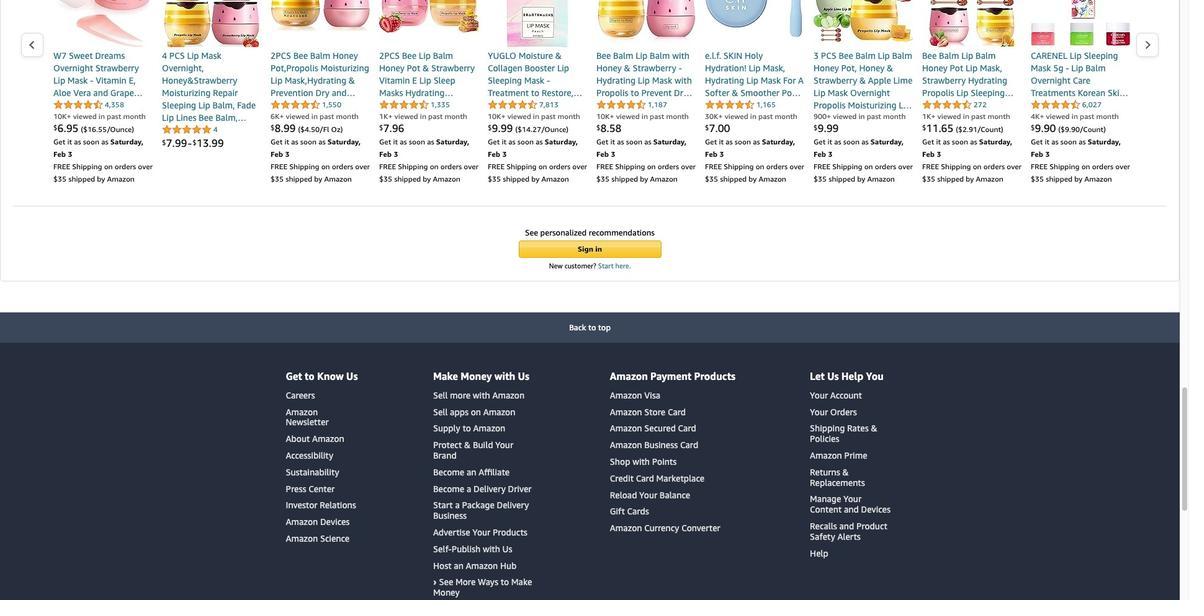 Task type: describe. For each thing, give the bounding box(es) containing it.
2pcs for 2pcs bee lip balm honey pot & strawberry vitamin e lip sleep masks hydrating prevention dry and cracked lip scrubs exfoliator, reduces lip lines, lip exfoliating
[[379, 50, 400, 61]]

lip right 5g at the top
[[1072, 63, 1084, 73]]

strawberry inside 2pcs bee lip balm honey pot & strawberry vitamin e lip sleep masks hydrating prevention dry and cracked lip scrubs exfoliator, reduces lip lines, lip exfoliating
[[431, 63, 475, 73]]

saturday, for 2pcs bee balm honey pot,propolis moisturizing lip mask,hydrating & prevention dry and cracked lip scrubs exfoliator
[[328, 137, 361, 147]]

with up dry,
[[675, 75, 692, 86]]

make inside sell more with amazon sell apps on amazon supply to amazon protect & build your brand become an affiliate become a delivery driver start a package delivery business advertise your products self-publish with us host an amazon hub › see more ways to make money
[[511, 578, 532, 588]]

95
[[66, 122, 79, 135]]

peach
[[549, 112, 572, 123]]

self-publish with us link
[[433, 544, 512, 555]]

saturday, feb 3 for hydrating
[[379, 137, 469, 159]]

lip up the smoother
[[747, 75, 759, 86]]

to inside yuglo moisture & collagen booster lip sleeping mask - treatment to restore, hydrate & plump dry chapped lips - peach
[[531, 88, 540, 98]]

investor relations link
[[286, 501, 356, 511]]

with
[[737, 100, 755, 110]]

back
[[569, 323, 586, 333]]

18 as from the left
[[1079, 137, 1086, 147]]

900+
[[814, 112, 831, 121]]

2 become from the top
[[433, 484, 465, 495]]

$ for $ 8 . 99 ($4.50/fl oz)
[[271, 123, 275, 131]]

overnight inside "w7 sweet dreams overnight strawberry lip mask - vitamin e, aloe vera and grape seed oil - for hydrated, full looking & irresistible lips"
[[53, 63, 93, 73]]

lip up 6k+ viewed in past month on the top of the page
[[304, 100, 316, 110]]

viewed for smoother
[[725, 112, 748, 121]]

4 pcs lip mask overnight, honey&strawberry moisturizing repair sleeping lip balm, fade lip lines bee balm, hydrating &prevention dry and crack lip scrubs exfoliator (2 honey & 2 strawberry) link
[[162, 50, 261, 173]]

8 get it as soon as from the left
[[922, 137, 979, 147]]

cracked for 96
[[379, 112, 411, 123]]

- up vera
[[90, 75, 93, 86]]

recommendations
[[589, 228, 655, 238]]

e.l.f. skin holy hydration! lip mask, hydrating lip mask for a softer & smoother pout, infused with hyaluronic acid, non-sticky, vegan & cruelty-free link
[[705, 50, 805, 135]]

99 right 13 on the left
[[212, 137, 224, 150]]

and up recalls and product safety alerts link
[[844, 505, 859, 515]]

. for $ 8 . 58
[[607, 122, 609, 135]]

get for carenel lip sleeping mask 5g - lip balm overnight care treatments korean skin care (b+l+p)
[[1031, 137, 1043, 147]]

3 10k+ viewed in past month from the left
[[597, 112, 689, 121]]

3 down $ 9 . 99
[[828, 150, 833, 159]]

30k+ viewed in past month
[[705, 112, 798, 121]]

8 by from the left
[[966, 174, 974, 184]]

7 saturday, from the left
[[871, 137, 904, 147]]

soon for propolis
[[626, 137, 643, 147]]

& right the rates
[[871, 424, 878, 434]]

. for $ 9 . 99
[[824, 122, 827, 135]]

free
[[746, 125, 763, 135]]

3 pcs bee balm lip balm honey pot, honey & strawberry & apple lime lip mask overnight propolis moisturizing lip balm hydrating prevention dry and crack lip scrubs exfoliator lip wrinkle care (set a) link
[[814, 50, 913, 173]]

your down your account link
[[810, 407, 828, 418]]

see more ways to make money link
[[433, 578, 532, 599]]

mask,hydrating
[[285, 75, 346, 86]]

14 as from the left
[[862, 137, 869, 147]]

exfoliator,
[[379, 125, 419, 135]]

$ for $ 6 . 95 ($16.55/ounce)
[[53, 123, 57, 131]]

1 vertical spatial delivery
[[497, 501, 529, 511]]

orders for 2pcs bee lip balm honey pot & strawberry vitamin e lip sleep masks hydrating prevention dry and cracked lip scrubs exfoliator, reduces lip lines, lip exfoliating
[[441, 162, 462, 171]]

lip down $ 9 . 99
[[838, 137, 850, 148]]

lip up prevent
[[638, 75, 650, 86]]

to left know at the bottom
[[305, 371, 315, 383]]

get for w7 sweet dreams overnight strawberry lip mask - vitamin e, aloe vera and grape seed oil - for hydrated, full looking & irresistible lips
[[53, 137, 65, 147]]

next image
[[1145, 40, 1152, 50]]

8 past from the left
[[972, 112, 986, 121]]

and inside 2pcs bee lip balm honey pot & strawberry vitamin e lip sleep masks hydrating prevention dry and cracked lip scrubs exfoliator, reduces lip lines, lip exfoliating
[[441, 100, 455, 110]]

($4.50/fl
[[298, 125, 329, 134]]

hydrating inside e.l.f. skin holy hydration! lip mask, hydrating lip mask for a softer & smoother pout, infused with hyaluronic acid, non-sticky, vegan & cruelty-free
[[705, 75, 744, 86]]

us right know at the bottom
[[346, 371, 358, 383]]

lip down 1,335 link
[[413, 112, 425, 123]]

masks
[[379, 88, 403, 98]]

over for 2pcs bee balm honey pot,propolis moisturizing lip mask,hydrating & prevention dry and cracked lip scrubs exfoliator
[[355, 162, 370, 171]]

0 vertical spatial delivery
[[474, 484, 506, 495]]

your up self-publish with us link
[[473, 528, 491, 538]]

shipped for carenel lip sleeping mask 5g - lip balm overnight care treatments korean skin care (b+l+p)
[[1046, 174, 1073, 184]]

to right ways
[[501, 578, 509, 588]]

feb for carenel lip sleeping mask 5g - lip balm overnight care treatments korean skin care (b+l+p)
[[1031, 150, 1044, 159]]

w7 sweet dreams overnight strawberry lip mask - vitamin e, aloe vera and grape seed oil - for hydrated, full looking & irresi image
[[53, 0, 153, 47]]

7 feb from the left
[[814, 150, 826, 159]]

& up '1,165' link
[[732, 88, 738, 98]]

soon for care
[[1061, 137, 1077, 147]]

month for yuglo moisture & collagen booster lip sleeping mask - treatment to restore, hydrate & plump dry chapped lips - peach
[[558, 112, 580, 121]]

feb for 2pcs bee lip balm honey pot & strawberry vitamin e lip sleep masks hydrating prevention dry and cracked lip scrubs exfoliator, reduces lip lines, lip exfoliating
[[379, 150, 392, 159]]

dry inside 4 pcs lip mask overnight, honey&strawberry moisturizing repair sleeping lip balm, fade lip lines bee balm, hydrating &prevention dry and crack lip scrubs exfoliator (2 honey & 2 strawberry)
[[162, 137, 176, 148]]

shipping for e.l.f. skin holy hydration! lip mask, hydrating lip mask for a softer & smoother pout, infused with hyaluronic acid, non-sticky, vegan & cruelty-free
[[724, 162, 754, 171]]

us right let
[[827, 371, 839, 383]]

sell more with amazon link
[[433, 390, 525, 401]]

honey left pot,
[[814, 63, 839, 73]]

99 down 900+
[[827, 122, 839, 135]]

prevention inside 2pcs bee lip balm honey pot & strawberry vitamin e lip sleep masks hydrating prevention dry and cracked lip scrubs exfoliator, reduces lip lines, lip exfoliating
[[379, 100, 422, 110]]

honey inside the 2pcs bee balm honey pot,propolis moisturizing lip mask,hydrating & prevention dry and cracked lip scrubs exfoliator
[[333, 50, 358, 61]]

7 shipped from the left
[[829, 174, 856, 184]]

start a package delivery business link
[[433, 501, 529, 522]]

exfoliator inside 4 pcs lip mask overnight, honey&strawberry moisturizing repair sleeping lip balm, fade lip lines bee balm, hydrating &prevention dry and crack lip scrubs exfoliator (2 honey & 2 strawberry)
[[162, 150, 200, 160]]

lip right reduces
[[456, 125, 468, 135]]

to down apps
[[463, 424, 471, 434]]

99 for ($14.27/ounce)
[[501, 122, 513, 135]]

amazon newsletter link
[[286, 407, 329, 428]]

business inside "amazon visa amazon store card amazon secured card amazon business card shop with points credit card marketplace reload your balance gift cards amazon currency converter"
[[645, 440, 678, 451]]

non-
[[726, 112, 746, 123]]

with up the sell apps on amazon link
[[473, 390, 490, 401]]

8 it from the left
[[936, 137, 941, 147]]

on for e.l.f. skin holy hydration! lip mask, hydrating lip mask for a softer & smoother pout, infused with hyaluronic acid, non-sticky, vegan & cruelty-free
[[756, 162, 765, 171]]

softer
[[705, 88, 730, 98]]

6 as from the left
[[427, 137, 434, 147]]

1 sell from the top
[[433, 390, 448, 401]]

and inside 4 pcs lip mask overnight, honey&strawberry moisturizing repair sleeping lip balm, fade lip lines bee balm, hydrating &prevention dry and crack lip scrubs exfoliator (2 honey & 2 strawberry)
[[178, 137, 193, 148]]

us up sell more with amazon "link" at the left bottom of the page
[[518, 371, 530, 383]]

7,813
[[539, 100, 559, 109]]

99 for ($4.50/fl
[[283, 122, 296, 135]]

0 vertical spatial help
[[842, 371, 864, 383]]

hydrated,
[[109, 100, 148, 110]]

care inside 3 pcs bee balm lip balm honey pot, honey & strawberry & apple lime lip mask overnight propolis moisturizing lip balm hydrating prevention dry and crack lip scrubs exfoliator lip wrinkle care (set a)
[[814, 162, 831, 173]]

and inside the 2pcs bee balm honey pot,propolis moisturizing lip mask,hydrating & prevention dry and cracked lip scrubs exfoliator
[[332, 88, 347, 98]]

8 saturday, feb 3 from the left
[[922, 137, 1013, 159]]

saturday, feb 3 for &
[[488, 137, 578, 159]]

7 orders from the left
[[875, 162, 897, 171]]

in for grape
[[99, 112, 105, 121]]

mask inside the bee balm lip balm with honey & strawberry - hydrating lip mask with propolis to prevent dry, cracked lips
[[652, 75, 672, 86]]

lip down honey&strawberry
[[198, 100, 210, 110]]

lip down bee balm lip balm with honey & strawberry - hydrating lip mask with propolis to prevent dry, cracked lips image
[[636, 50, 648, 61]]

become an affiliate link
[[433, 467, 510, 478]]

in for &
[[533, 112, 539, 121]]

with up sell more with amazon "link" at the left bottom of the page
[[495, 371, 515, 383]]

bee inside 4 pcs lip mask overnight, honey&strawberry moisturizing repair sleeping lip balm, fade lip lines bee balm, hydrating &prevention dry and crack lip scrubs exfoliator (2 honey & 2 strawberry)
[[199, 112, 213, 123]]

7 month from the left
[[883, 112, 906, 121]]

scrubs inside 2pcs bee lip balm honey pot & strawberry vitamin e lip sleep masks hydrating prevention dry and cracked lip scrubs exfoliator, reduces lip lines, lip exfoliating
[[427, 112, 453, 123]]

bee balm lip balm with honey & strawberry - hydrating lip mask with propolis to prevent dry, cracked lips image
[[597, 0, 696, 47]]

balm inside the 2pcs bee balm honey pot,propolis moisturizing lip mask,hydrating & prevention dry and cracked lip scrubs exfoliator
[[310, 50, 330, 61]]

past for propolis
[[650, 112, 664, 121]]

prevention inside 3 pcs bee balm lip balm honey pot, honey & strawberry & apple lime lip mask overnight propolis moisturizing lip balm hydrating prevention dry and crack lip scrubs exfoliator lip wrinkle care (set a)
[[814, 125, 857, 135]]

30k+
[[705, 112, 723, 121]]

saturday, feb 3 for grape
[[53, 137, 143, 159]]

get it as soon as for yuglo moisture & collagen booster lip sleeping mask - treatment to restore, hydrate & plump dry chapped lips - peach
[[488, 137, 545, 147]]

card right secured at the right bottom of the page
[[678, 424, 696, 434]]

let us help you
[[810, 371, 884, 383]]

2pcs bee balm honey pot,propolis moisturizing lip mask,hydrating & prevention dry and cracked lip scrubs exfoliator
[[271, 50, 369, 123]]

new customer? start here.
[[549, 262, 631, 270]]

overnight,
[[162, 63, 204, 73]]

3 as from the left
[[291, 137, 298, 147]]

amazon inside your account your orders shipping rates & policies amazon prime returns & replacements manage your content and devices recalls and product safety alerts help
[[810, 451, 842, 461]]

lip right e
[[419, 75, 431, 86]]

58
[[609, 122, 622, 135]]

lip up 'apple' on the top of the page
[[878, 50, 890, 61]]

moisture
[[519, 50, 553, 61]]

and down 'manage your content and devices' link
[[840, 521, 854, 532]]

7 free from the left
[[814, 162, 831, 171]]

. down &prevention in the left top of the page
[[209, 137, 212, 150]]

us inside sell more with amazon sell apps on amazon supply to amazon protect & build your brand become an affiliate become a delivery driver start a package delivery business advertise your products self-publish with us host an amazon hub › see more ways to make money
[[503, 544, 512, 555]]

lip down pot,propolis
[[271, 75, 283, 86]]

soon for smoother
[[735, 137, 751, 147]]

3 for e.l.f. skin holy hydration! lip mask, hydrating lip mask for a softer & smoother pout, infused with hyaluronic acid, non-sticky, vegan & cruelty-free
[[720, 150, 724, 159]]

your account your orders shipping rates & policies amazon prime returns & replacements manage your content and devices recalls and product safety alerts help
[[810, 390, 891, 559]]

know
[[317, 371, 344, 383]]

7 free shipping on orders over $35 shipped by amazon from the left
[[814, 162, 913, 184]]

oil
[[75, 100, 86, 110]]

your down let
[[810, 390, 828, 401]]

- inside carenel lip sleeping mask 5g - lip balm overnight care treatments korean skin care (b+l+p)
[[1066, 63, 1069, 73]]

sleeping inside yuglo moisture & collagen booster lip sleeping mask - treatment to restore, hydrate & plump dry chapped lips - peach
[[488, 75, 522, 86]]

shipping down $ 11 . 65 ($2.91/count)
[[941, 162, 971, 171]]

lip up 900+
[[814, 88, 826, 98]]

hydrating inside 2pcs bee lip balm honey pot & strawberry vitamin e lip sleep masks hydrating prevention dry and cracked lip scrubs exfoliator, reduces lip lines, lip exfoliating
[[406, 88, 445, 98]]

to inside the bee balm lip balm with honey & strawberry - hydrating lip mask with propolis to prevent dry, cracked lips
[[631, 88, 639, 98]]

in for hydrating
[[420, 112, 426, 121]]

dry inside the 2pcs bee balm honey pot,propolis moisturizing lip mask,hydrating & prevention dry and cracked lip scrubs exfoliator
[[316, 88, 330, 98]]

help inside your account your orders shipping rates & policies amazon prime returns & replacements manage your content and devices recalls and product safety alerts help
[[810, 549, 829, 559]]

1k+ viewed in past month for 272
[[922, 112, 1011, 121]]

8 shipped from the left
[[938, 174, 964, 184]]

e.l.f. skin holy hydration! lip mask, hydrating lip mask for a softer & smoother pout, infused with hyaluronic acid, non-stic image
[[705, 0, 805, 47]]

8 $35 from the left
[[922, 174, 936, 184]]

& right moisture
[[555, 50, 562, 61]]

amazon visa link
[[610, 390, 661, 401]]

$ for $ 9 . 99 ($14.27/ounce)
[[488, 123, 492, 131]]

2pcs bee balm honey pot,propolis moisturizing lip mask,hydrating & prevention dry and cracked lip scrubs exfoliator link
[[271, 50, 370, 123]]

1 become from the top
[[433, 467, 465, 478]]

skin
[[1108, 88, 1125, 98]]

bee inside the bee balm lip balm with honey & strawberry - hydrating lip mask with propolis to prevent dry, cracked lips
[[597, 50, 611, 61]]

card right 'store' at bottom right
[[668, 407, 686, 418]]

8 soon from the left
[[952, 137, 968, 147]]

exfoliating
[[418, 137, 461, 148]]

month for 2pcs bee lip balm honey pot & strawberry vitamin e lip sleep masks hydrating prevention dry and cracked lip scrubs exfoliator, reduces lip lines, lip exfoliating
[[445, 112, 467, 121]]

devices inside your account your orders shipping rates & policies amazon prime returns & replacements manage your content and devices recalls and product safety alerts help
[[861, 505, 891, 515]]

hydrating inside the bee balm lip balm with honey & strawberry - hydrating lip mask with propolis to prevent dry, cracked lips
[[597, 75, 636, 86]]

$35 for e.l.f. skin holy hydration! lip mask, hydrating lip mask for a softer & smoother pout, infused with hyaluronic acid, non-sticky, vegan & cruelty-free
[[705, 174, 718, 184]]

4 pcs lip mask overnight, honey&strawberry moisturizing repair sleeping lip balm, fade lip lines bee balm, hydrating &prevent image
[[162, 0, 261, 47]]

careers
[[286, 390, 315, 401]]

& up 'apple' on the top of the page
[[887, 63, 894, 73]]

8 viewed from the left
[[938, 112, 961, 121]]

viewed for hydrating
[[395, 112, 418, 121]]

moisturizing inside 4 pcs lip mask overnight, honey&strawberry moisturizing repair sleeping lip balm, fade lip lines bee balm, hydrating &prevention dry and crack lip scrubs exfoliator (2 honey & 2 strawberry)
[[162, 88, 211, 98]]

& down amazon prime link
[[843, 467, 849, 478]]

month for bee balm lip balm with honey & strawberry - hydrating lip mask with propolis to prevent dry, cracked lips
[[666, 112, 689, 121]]

treatment
[[488, 88, 529, 98]]

treatments
[[1031, 88, 1076, 98]]

- left 13 on the left
[[188, 137, 192, 150]]

yuglo moisture & collagen booster lip sleeping mask - treatment to restore, hydrate & plump dry chapped lips - peach
[[488, 50, 574, 123]]

13
[[197, 137, 209, 150]]

shipping down $ 9 . 99
[[833, 162, 863, 171]]

4 pcs lip mask overnight, honey&strawberry moisturizing repair sleeping lip balm, fade lip lines bee balm, hydrating &prevention dry and crack lip scrubs exfoliator (2 honey & 2 strawberry)
[[162, 50, 260, 173]]

saturday, for 2pcs bee lip balm honey pot & strawberry vitamin e lip sleep masks hydrating prevention dry and cracked lip scrubs exfoliator, reduces lip lines, lip exfoliating
[[436, 137, 469, 147]]

in up $ 11 . 65 ($2.91/count)
[[963, 112, 970, 121]]

dry inside 2pcs bee lip balm honey pot & strawberry vitamin e lip sleep masks hydrating prevention dry and cracked lip scrubs exfoliator, reduces lip lines, lip exfoliating
[[424, 100, 438, 110]]

lips inside yuglo moisture & collagen booster lip sleeping mask - treatment to restore, hydrate & plump dry chapped lips - peach
[[525, 112, 541, 123]]

$ 8 . 99 ($4.50/fl oz)
[[271, 122, 343, 135]]

0 vertical spatial see
[[525, 228, 538, 238]]

acid,
[[705, 112, 724, 123]]

7 past from the left
[[867, 112, 881, 121]]

90
[[1044, 122, 1056, 135]]

dreams
[[95, 50, 125, 61]]

a
[[798, 75, 804, 86]]

bee balm lip balm with honey & strawberry - hydrating lip mask with propolis to prevent dry, cracked lips
[[597, 50, 692, 110]]

hub
[[500, 561, 517, 571]]

w7 sweet dreams overnight strawberry lip mask - vitamin e, aloe vera and grape seed oil - for hydrated, full looking & irresistible lips link
[[53, 50, 153, 135]]

free for 2pcs bee lip balm honey pot & strawberry vitamin e lip sleep masks hydrating prevention dry and cracked lip scrubs exfoliator, reduces lip lines, lip exfoliating
[[379, 162, 396, 171]]

$ 7 . 00
[[705, 122, 730, 135]]

on for yuglo moisture & collagen booster lip sleeping mask - treatment to restore, hydrate & plump dry chapped lips - peach
[[539, 162, 547, 171]]

past for &
[[541, 112, 556, 121]]

7 get it as soon as from the left
[[814, 137, 871, 147]]

get it as soon as for bee balm lip balm with honey & strawberry - hydrating lip mask with propolis to prevent dry, cracked lips
[[597, 137, 654, 147]]

over for w7 sweet dreams overnight strawberry lip mask - vitamin e, aloe vera and grape seed oil - for hydrated, full looking & irresistible lips
[[138, 162, 153, 171]]

8 free from the left
[[922, 162, 939, 171]]

lip down the holy
[[749, 63, 761, 73]]

8 as from the left
[[536, 137, 543, 147]]

amazon payment products
[[610, 371, 736, 383]]

dry,
[[674, 88, 690, 98]]

card down shop with points link
[[636, 474, 654, 484]]

strawberry inside 3 pcs bee balm lip balm honey pot, honey & strawberry & apple lime lip mask overnight propolis moisturizing lip balm hydrating prevention dry and crack lip scrubs exfoliator lip wrinkle care (set a)
[[814, 75, 857, 86]]

2 as from the left
[[101, 137, 108, 147]]

12 as from the left
[[753, 137, 760, 147]]

16 as from the left
[[970, 137, 978, 147]]

protect
[[433, 440, 462, 451]]

($16.55/ounce) link
[[81, 124, 134, 134]]

lip down &prevention in the left top of the page
[[219, 137, 231, 148]]

on for 2pcs bee lip balm honey pot & strawberry vitamin e lip sleep masks hydrating prevention dry and cracked lip scrubs exfoliator, reduces lip lines, lip exfoliating
[[430, 162, 439, 171]]

8 feb from the left
[[922, 150, 935, 159]]

see inside sell more with amazon sell apps on amazon supply to amazon protect & build your brand become an affiliate become a delivery driver start a package delivery business advertise your products self-publish with us host an amazon hub › see more ways to make money
[[439, 578, 453, 588]]

& inside the 2pcs bee balm honey pot,propolis moisturizing lip mask,hydrating & prevention dry and cracked lip scrubs exfoliator
[[349, 75, 355, 86]]

press center link
[[286, 484, 335, 495]]

exfoliator inside 3 pcs bee balm lip balm honey pot, honey & strawberry & apple lime lip mask overnight propolis moisturizing lip balm hydrating prevention dry and crack lip scrubs exfoliator lip wrinkle care (set a)
[[814, 150, 852, 160]]

lip up 'overnight,' at the top left of the page
[[187, 50, 199, 61]]

free shipping on orders over $35 shipped by amazon for bee balm lip balm with honey & strawberry - hydrating lip mask with propolis to prevent dry, cracked lips
[[597, 162, 696, 184]]

($16.55/ounce)
[[81, 125, 134, 134]]

for inside e.l.f. skin holy hydration! lip mask, hydrating lip mask for a softer & smoother pout, infused with hyaluronic acid, non-sticky, vegan & cruelty-free
[[783, 75, 796, 86]]

in for care
[[1072, 112, 1078, 121]]

free shipping on orders over $35 shipped by amazon for 2pcs bee lip balm honey pot & strawberry vitamin e lip sleep masks hydrating prevention dry and cracked lip scrubs exfoliator, reduces lip lines, lip exfoliating
[[379, 162, 479, 184]]

over for e.l.f. skin holy hydration! lip mask, hydrating lip mask for a softer & smoother pout, infused with hyaluronic acid, non-sticky, vegan & cruelty-free
[[790, 162, 805, 171]]

get down 11 at the top right of the page
[[922, 137, 934, 147]]

shipping inside your account your orders shipping rates & policies amazon prime returns & replacements manage your content and devices recalls and product safety alerts help
[[810, 424, 845, 434]]

products inside sell more with amazon sell apps on amazon supply to amazon protect & build your brand become an affiliate become a delivery driver start a package delivery business advertise your products self-publish with us host an amazon hub › see more ways to make money
[[493, 528, 528, 538]]

let
[[810, 371, 825, 383]]

shipped for yuglo moisture & collagen booster lip sleeping mask - treatment to restore, hydrate & plump dry chapped lips - peach
[[503, 174, 530, 184]]

0 horizontal spatial an
[[454, 561, 464, 571]]

feb for bee balm lip balm with honey & strawberry - hydrating lip mask with propolis to prevent dry, cracked lips
[[597, 150, 609, 159]]

lines
[[176, 112, 196, 123]]

get it as soon as for 2pcs bee lip balm honey pot & strawberry vitamin e lip sleep masks hydrating prevention dry and cracked lip scrubs exfoliator, reduces lip lines, lip exfoliating
[[379, 137, 436, 147]]

amazon currency converter link
[[610, 523, 721, 534]]

advertise
[[433, 528, 470, 538]]

9 for 90
[[1035, 122, 1041, 135]]

1 vertical spatial a
[[455, 501, 460, 511]]

1k+ for 1,335
[[379, 112, 393, 121]]

lip down lime
[[899, 100, 911, 110]]

wrinkle
[[869, 150, 899, 160]]

yuglo moisture & collagen booster lip sleeping mask - treatment to restore, hydrate & plump dry chapped lips - peach link
[[488, 50, 587, 123]]

13 as from the left
[[834, 137, 842, 147]]

(b+l+p)
[[1051, 100, 1082, 110]]

in right 900+
[[859, 112, 865, 121]]

get down $ 9 . 99
[[814, 137, 826, 147]]

2
[[249, 150, 254, 160]]

8 for 58
[[601, 122, 607, 135]]

7 saturday, feb 3 from the left
[[814, 137, 904, 159]]

3 for yuglo moisture & collagen booster lip sleeping mask - treatment to restore, hydrate & plump dry chapped lips - peach
[[502, 150, 507, 159]]

your down the "replacements"
[[844, 494, 862, 505]]

feb for yuglo moisture & collagen booster lip sleeping mask - treatment to restore, hydrate & plump dry chapped lips - peach
[[488, 150, 500, 159]]

balm inside 2pcs bee lip balm honey pot & strawberry vitamin e lip sleep masks hydrating prevention dry and cracked lip scrubs exfoliator, reduces lip lines, lip exfoliating
[[433, 50, 453, 61]]

honey up 'apple' on the top of the page
[[859, 63, 885, 73]]

($14.27/ounce)
[[515, 125, 569, 134]]

2 9 from the left
[[818, 122, 824, 135]]

3 10k+ from the left
[[597, 112, 614, 121]]

8 month from the left
[[988, 112, 1011, 121]]

sleeping inside carenel lip sleeping mask 5g - lip balm overnight care treatments korean skin care (b+l+p)
[[1084, 50, 1118, 61]]

- up the ($14.27/ounce) "link"
[[543, 112, 547, 123]]

lips inside "w7 sweet dreams overnight strawberry lip mask - vitamin e, aloe vera and grape seed oil - for hydrated, full looking & irresistible lips"
[[97, 125, 112, 135]]

mask inside carenel lip sleeping mask 5g - lip balm overnight care treatments korean skin care (b+l+p)
[[1031, 63, 1051, 73]]

build
[[473, 440, 493, 451]]

over for yuglo moisture & collagen booster lip sleeping mask - treatment to restore, hydrate & plump dry chapped lips - peach
[[573, 162, 587, 171]]

moisturizing inside 3 pcs bee balm lip balm honey pot, honey & strawberry & apple lime lip mask overnight propolis moisturizing lip balm hydrating prevention dry and crack lip scrubs exfoliator lip wrinkle care (set a)
[[848, 100, 897, 110]]

card up marketplace
[[680, 440, 698, 451]]

past for lip
[[320, 112, 334, 121]]

($4.50/fl oz) link
[[298, 124, 343, 134]]

99 for -
[[175, 137, 187, 150]]

& inside sell more with amazon sell apps on amazon supply to amazon protect & build your brand become an affiliate become a delivery driver start a package delivery business advertise your products self-publish with us host an amazon hub › see more ways to make money
[[464, 440, 471, 451]]

- right oil
[[89, 100, 92, 110]]

in for smoother
[[750, 112, 757, 121]]

credit
[[610, 474, 634, 484]]

get for bee balm lip balm with honey & strawberry - hydrating lip mask with propolis to prevent dry, cracked lips
[[597, 137, 609, 147]]

15 as from the left
[[943, 137, 950, 147]]

free for bee balm lip balm with honey & strawberry - hydrating lip mask with propolis to prevent dry, cracked lips
[[597, 162, 613, 171]]

1 vertical spatial balm,
[[216, 112, 238, 123]]

converter
[[682, 523, 721, 534]]

00
[[718, 122, 730, 135]]

and inside "w7 sweet dreams overnight strawberry lip mask - vitamin e, aloe vera and grape seed oil - for hydrated, full looking & irresistible lips"
[[93, 88, 108, 98]]

10 as from the left
[[644, 137, 652, 147]]

0 vertical spatial care
[[1073, 75, 1091, 86]]

(2
[[203, 150, 210, 160]]

saturday, for bee balm lip balm with honey & strawberry - hydrating lip mask with propolis to prevent dry, cracked lips
[[654, 137, 687, 147]]

3 for w7 sweet dreams overnight strawberry lip mask - vitamin e, aloe vera and grape seed oil - for hydrated, full looking & irresistible lips
[[68, 150, 72, 159]]

3 down 11 at the top right of the page
[[937, 150, 941, 159]]

month for w7 sweet dreams overnight strawberry lip mask - vitamin e, aloe vera and grape seed oil - for hydrated, full looking & irresistible lips
[[123, 112, 146, 121]]

10k+ viewed in past month for 95
[[53, 112, 146, 121]]

8 orders from the left
[[984, 162, 1005, 171]]

272
[[974, 100, 987, 109]]

7 soon from the left
[[844, 137, 860, 147]]

propolis inside the bee balm lip balm with honey & strawberry - hydrating lip mask with propolis to prevent dry, cracked lips
[[597, 88, 629, 98]]

$ for $ 7 . 96
[[379, 123, 383, 131]]

by for 2pcs bee balm honey pot,propolis moisturizing lip mask,hydrating & prevention dry and cracked lip scrubs exfoliator
[[314, 174, 322, 184]]

your right build
[[495, 440, 513, 451]]

. for $ 6 . 95 ($16.55/ounce)
[[64, 122, 66, 135]]

lip up the pot at left
[[419, 50, 431, 61]]

hydrating inside 4 pcs lip mask overnight, honey&strawberry moisturizing repair sleeping lip balm, fade lip lines bee balm, hydrating &prevention dry and crack lip scrubs exfoliator (2 honey & 2 strawberry)
[[162, 125, 201, 135]]

1 horizontal spatial products
[[694, 371, 736, 383]]

fade
[[237, 100, 256, 110]]

& down acid,
[[705, 125, 712, 135]]

lip left lines
[[162, 112, 174, 123]]

chapped
[[488, 112, 523, 123]]

lips inside the bee balm lip balm with honey & strawberry - hydrating lip mask with propolis to prevent dry, cracked lips
[[630, 100, 646, 110]]

& left plump
[[522, 100, 528, 110]]

get up careers
[[286, 371, 302, 383]]



Task type: locate. For each thing, give the bounding box(es) containing it.
2 viewed from the left
[[286, 112, 310, 121]]

$ inside $ 11 . 65 ($2.91/count)
[[922, 123, 926, 131]]

7 $35 from the left
[[814, 174, 827, 184]]

1 horizontal spatial 10k+
[[488, 112, 506, 121]]

$35 for carenel lip sleeping mask 5g - lip balm overnight care treatments korean skin care (b+l+p)
[[1031, 174, 1044, 184]]

propolis up 900+
[[814, 100, 846, 110]]

free shipping on orders over $35 shipped by amazon for w7 sweet dreams overnight strawberry lip mask - vitamin e, aloe vera and grape seed oil - for hydrated, full looking & irresistible lips
[[53, 162, 153, 184]]

holy
[[745, 50, 763, 61]]

as down ($2.91/count)
[[970, 137, 978, 147]]

host
[[433, 561, 452, 571]]

$ 9 . 99 ($14.27/ounce)
[[488, 122, 569, 135]]

amazon secured card link
[[610, 424, 696, 434]]

overnight inside carenel lip sleeping mask 5g - lip balm overnight care treatments korean skin care (b+l+p)
[[1031, 75, 1071, 86]]

past
[[107, 112, 121, 121], [320, 112, 334, 121], [428, 112, 443, 121], [541, 112, 556, 121], [650, 112, 664, 121], [759, 112, 773, 121], [867, 112, 881, 121], [972, 112, 986, 121], [1080, 112, 1095, 121]]

7 over from the left
[[898, 162, 913, 171]]

honey inside 2pcs bee lip balm honey pot & strawberry vitamin e lip sleep masks hydrating prevention dry and cracked lip scrubs exfoliator, reduces lip lines, lip exfoliating
[[379, 63, 405, 73]]

get it as soon as down 58 at top right
[[597, 137, 654, 147]]

2 horizontal spatial prevention
[[814, 125, 857, 135]]

3 for 2pcs bee balm honey pot,propolis moisturizing lip mask,hydrating & prevention dry and cracked lip scrubs exfoliator
[[285, 150, 290, 159]]

package
[[462, 501, 495, 511]]

0 vertical spatial sell
[[433, 390, 448, 401]]

cracked
[[271, 100, 302, 110], [597, 100, 628, 110], [379, 112, 411, 123]]

in for lip
[[312, 112, 318, 121]]

bee balm lip balm honey pot lip mask, strawberry hydrating propolis lip sleeping mask, prevent dry&cracked, lip repair nouris image
[[922, 0, 1022, 47]]

with left e.l.f.
[[672, 50, 690, 61]]

vitamin inside "w7 sweet dreams overnight strawberry lip mask - vitamin e, aloe vera and grape seed oil - for hydrated, full looking & irresistible lips"
[[96, 75, 127, 86]]

it down exfoliator,
[[393, 137, 398, 147]]

products right 'payment'
[[694, 371, 736, 383]]

5 saturday, from the left
[[654, 137, 687, 147]]

3 it from the left
[[393, 137, 398, 147]]

0 vertical spatial make
[[433, 371, 458, 383]]

balm inside carenel lip sleeping mask 5g - lip balm overnight care treatments korean skin care (b+l+p)
[[1086, 63, 1106, 73]]

6 get it as soon as from the left
[[705, 137, 762, 147]]

1 vertical spatial 4
[[213, 125, 218, 134]]

reload your balance link
[[610, 490, 690, 501]]

overnight inside 3 pcs bee balm lip balm honey pot, honey & strawberry & apple lime lip mask overnight propolis moisturizing lip balm hydrating prevention dry and crack lip scrubs exfoliator lip wrinkle care (set a)
[[851, 88, 890, 98]]

1 month from the left
[[123, 112, 146, 121]]

2 sell from the top
[[433, 407, 448, 418]]

10k+ viewed in past month up $ 9 . 99 ($14.27/ounce) on the top left
[[488, 112, 580, 121]]

past for smoother
[[759, 112, 773, 121]]

9 as from the left
[[617, 137, 624, 147]]

2pcs for 2pcs bee balm honey pot,propolis moisturizing lip mask,hydrating & prevention dry and cracked lip scrubs exfoliator
[[271, 50, 291, 61]]

with inside "amazon visa amazon store card amazon secured card amazon business card shop with points credit card marketplace reload your balance gift cards amazon currency converter"
[[633, 457, 650, 467]]

. for $ 7 . 00
[[715, 122, 718, 135]]

it down the 90
[[1045, 137, 1050, 147]]

4 for 4 pcs lip mask overnight, honey&strawberry moisturizing repair sleeping lip balm, fade lip lines bee balm, hydrating &prevention dry and crack lip scrubs exfoliator (2 honey & 2 strawberry)
[[162, 50, 167, 61]]

sustainability link
[[286, 467, 339, 478]]

free shipping on orders over $35 shipped by amazon down 58 at top right
[[597, 162, 696, 184]]

strawberry inside "w7 sweet dreams overnight strawberry lip mask - vitamin e, aloe vera and grape seed oil - for hydrated, full looking & irresistible lips"
[[95, 63, 139, 73]]

. down 4 link
[[172, 137, 175, 150]]

dry down mask,hydrating
[[316, 88, 330, 98]]

previous image
[[29, 40, 35, 50]]

- inside the bee balm lip balm with honey & strawberry - hydrating lip mask with propolis to prevent dry, cracked lips
[[679, 63, 682, 73]]

0 horizontal spatial sleeping
[[162, 100, 196, 110]]

korean
[[1078, 88, 1106, 98]]

1 vertical spatial overnight
[[1031, 75, 1071, 86]]

shipped down 58 at top right
[[612, 174, 638, 184]]

help
[[842, 371, 864, 383], [810, 549, 829, 559]]

2 crack from the left
[[814, 137, 836, 148]]

8 over from the left
[[1007, 162, 1022, 171]]

free shipping on orders over $35 shipped by amazon for e.l.f. skin holy hydration! lip mask, hydrating lip mask for a softer & smoother pout, infused with hyaluronic acid, non-sticky, vegan & cruelty-free
[[705, 162, 805, 184]]

0 horizontal spatial make
[[433, 371, 458, 383]]

1 get it as soon as from the left
[[53, 137, 110, 147]]

a)
[[852, 162, 860, 173]]

devices up product
[[861, 505, 891, 515]]

3 for carenel lip sleeping mask 5g - lip balm overnight care treatments korean skin care (b+l+p)
[[1046, 150, 1050, 159]]

amazon visa amazon store card amazon secured card amazon business card shop with points credit card marketplace reload your balance gift cards amazon currency converter
[[610, 390, 721, 534]]

$ inside $ 8 . 58
[[597, 123, 601, 131]]

1 horizontal spatial exfoliator
[[271, 112, 309, 123]]

& left 'apple' on the top of the page
[[860, 75, 866, 86]]

&
[[555, 50, 562, 61], [423, 63, 429, 73], [624, 63, 631, 73], [887, 63, 894, 73], [349, 75, 355, 86], [860, 75, 866, 86], [732, 88, 738, 98], [522, 100, 528, 110], [104, 112, 110, 123], [705, 125, 712, 135], [240, 150, 247, 160], [871, 424, 878, 434], [464, 440, 471, 451], [843, 467, 849, 478]]

1 over from the left
[[138, 162, 153, 171]]

by for 2pcs bee lip balm honey pot & strawberry vitamin e lip sleep masks hydrating prevention dry and cracked lip scrubs exfoliator, reduces lip lines, lip exfoliating
[[423, 174, 431, 184]]

mask inside "w7 sweet dreams overnight strawberry lip mask - vitamin e, aloe vera and grape seed oil - for hydrated, full looking & irresistible lips"
[[68, 75, 88, 86]]

0 horizontal spatial care
[[814, 162, 831, 173]]

get for yuglo moisture & collagen booster lip sleeping mask - treatment to restore, hydrate & plump dry chapped lips - peach
[[488, 137, 500, 147]]

10k+ for 6
[[53, 112, 71, 121]]

business down secured at the right bottom of the page
[[645, 440, 678, 451]]

soon for lip
[[300, 137, 317, 147]]

3 $35 from the left
[[379, 174, 392, 184]]

in up ($4.50/fl
[[312, 112, 318, 121]]

0 vertical spatial start
[[598, 262, 614, 270]]

& inside the bee balm lip balm with honey & strawberry - hydrating lip mask with propolis to prevent dry, cracked lips
[[624, 63, 631, 73]]

($14.27/ounce) link
[[515, 124, 569, 134]]

1,165 link
[[705, 99, 776, 111]]

shipping down your orders link
[[810, 424, 845, 434]]

vera
[[73, 88, 91, 98]]

0 horizontal spatial 1k+ viewed in past month
[[379, 112, 467, 121]]

6 saturday, from the left
[[762, 137, 795, 147]]

2 get it as soon as from the left
[[271, 137, 328, 147]]

1 as from the left
[[74, 137, 81, 147]]

2 vertical spatial sleeping
[[162, 100, 196, 110]]

1 horizontal spatial a
[[467, 484, 471, 495]]

to up plump
[[531, 88, 540, 98]]

$ 9 . 90 ($9.90/count)
[[1031, 122, 1106, 135]]

3 for bee balm lip balm with honey & strawberry - hydrating lip mask with propolis to prevent dry, cracked lips
[[611, 150, 615, 159]]

pcs inside 3 pcs bee balm lip balm honey pot, honey & strawberry & apple lime lip mask overnight propolis moisturizing lip balm hydrating prevention dry and crack lip scrubs exfoliator lip wrinkle care (set a)
[[821, 50, 837, 61]]

feb for e.l.f. skin holy hydration! lip mask, hydrating lip mask for a softer & smoother pout, infused with hyaluronic acid, non-sticky, vegan & cruelty-free
[[705, 150, 718, 159]]

2pcs inside 2pcs bee lip balm honey pot & strawberry vitamin e lip sleep masks hydrating prevention dry and cracked lip scrubs exfoliator, reduces lip lines, lip exfoliating
[[379, 50, 400, 61]]

4 over from the left
[[573, 162, 587, 171]]

$ inside $ 8 . 99 ($4.50/fl oz)
[[271, 123, 275, 131]]

0 horizontal spatial vitamin
[[96, 75, 127, 86]]

sleeping down the carenel lip sleeping mask 5g - lip balm overnight care treatments korean skin care (b+l+p) "image"
[[1084, 50, 1118, 61]]

as down $ 9 . 99 ($14.27/ounce) on the top left
[[509, 137, 516, 147]]

feb for w7 sweet dreams overnight strawberry lip mask - vitamin e, aloe vera and grape seed oil - for hydrated, full looking & irresistible lips
[[53, 150, 66, 159]]

with down advertise your products link
[[483, 544, 500, 555]]

sell
[[433, 390, 448, 401], [433, 407, 448, 418]]

as down the 90
[[1052, 137, 1059, 147]]

lime
[[894, 75, 913, 86]]

- down booster
[[547, 75, 550, 86]]

4 as from the left
[[319, 137, 326, 147]]

1 horizontal spatial lips
[[525, 112, 541, 123]]

5 $35 from the left
[[597, 174, 610, 184]]

soon down 1,187 link
[[626, 137, 643, 147]]

past for grape
[[107, 112, 121, 121]]

6 $35 from the left
[[705, 174, 718, 184]]

for inside "w7 sweet dreams overnight strawberry lip mask - vitamin e, aloe vera and grape seed oil - for hydrated, full looking & irresistible lips"
[[94, 100, 107, 110]]

. for $ 8 . 99 ($4.50/fl oz)
[[281, 122, 283, 135]]

$ for $ 11 . 65 ($2.91/count)
[[922, 123, 926, 131]]

grape
[[110, 88, 134, 98]]

›
[[433, 577, 437, 588]]

9 viewed from the left
[[1046, 112, 1070, 121]]

crack
[[195, 137, 217, 148], [814, 137, 836, 148]]

orders for 2pcs bee balm honey pot,propolis moisturizing lip mask,hydrating & prevention dry and cracked lip scrubs exfoliator
[[332, 162, 353, 171]]

by down exfoliating
[[423, 174, 431, 184]]

1 horizontal spatial vitamin
[[379, 75, 410, 86]]

. for $ 7 . 99 - $ 13 . 99
[[172, 137, 175, 150]]

get it as soon as down $ 9 . 99
[[814, 137, 871, 147]]

0 horizontal spatial crack
[[195, 137, 217, 148]]

by
[[97, 174, 105, 184], [314, 174, 322, 184], [423, 174, 431, 184], [532, 174, 540, 184], [640, 174, 648, 184], [749, 174, 757, 184], [857, 174, 866, 184], [966, 174, 974, 184], [1075, 174, 1083, 184]]

0 vertical spatial moisturizing
[[321, 63, 369, 73]]

0 horizontal spatial 7
[[166, 137, 172, 150]]

lip inside "w7 sweet dreams overnight strawberry lip mask - vitamin e, aloe vera and grape seed oil - for hydrated, full looking & irresistible lips"
[[53, 75, 65, 86]]

saturday, down ($16.55/ounce)
[[110, 137, 143, 147]]

. for $ 9 . 99 ($14.27/ounce)
[[498, 122, 501, 135]]

for
[[783, 75, 796, 86], [94, 100, 107, 110]]

3 saturday, from the left
[[436, 137, 469, 147]]

9 down 4k+
[[1035, 122, 1041, 135]]

9 free from the left
[[1031, 162, 1048, 171]]

1k+ viewed in past month for 1,335
[[379, 112, 467, 121]]

shipped down (set
[[829, 174, 856, 184]]

$ for $ 9 . 90 ($9.90/count)
[[1031, 123, 1035, 131]]

over for 2pcs bee lip balm honey pot & strawberry vitamin e lip sleep masks hydrating prevention dry and cracked lip scrubs exfoliator, reduces lip lines, lip exfoliating
[[464, 162, 479, 171]]

5 shipped from the left
[[612, 174, 638, 184]]

mask inside 3 pcs bee balm lip balm honey pot, honey & strawberry & apple lime lip mask overnight propolis moisturizing lip balm hydrating prevention dry and crack lip scrubs exfoliator lip wrinkle care (set a)
[[828, 88, 848, 98]]

1,550 link
[[271, 99, 341, 111]]

1 vitamin from the left
[[96, 75, 127, 86]]

9 for 99
[[492, 122, 498, 135]]

plump
[[530, 100, 556, 110]]

5 over from the left
[[681, 162, 696, 171]]

8 saturday, from the left
[[979, 137, 1013, 147]]

shipping for w7 sweet dreams overnight strawberry lip mask - vitamin e, aloe vera and grape seed oil - for hydrated, full looking & irresistible lips
[[72, 162, 102, 171]]

0 horizontal spatial cracked
[[271, 100, 302, 110]]

shipping for 2pcs bee lip balm honey pot & strawberry vitamin e lip sleep masks hydrating prevention dry and cracked lip scrubs exfoliator, reduces lip lines, lip exfoliating
[[398, 162, 428, 171]]

your inside "amazon visa amazon store card amazon secured card amazon business card shop with points credit card marketplace reload your balance gift cards amazon currency converter"
[[639, 490, 658, 501]]

gift cards link
[[610, 507, 649, 517]]

with
[[672, 50, 690, 61], [675, 75, 692, 86], [495, 371, 515, 383], [473, 390, 490, 401], [633, 457, 650, 467], [483, 544, 500, 555]]

0 vertical spatial money
[[461, 371, 492, 383]]

3 saturday, feb 3 from the left
[[379, 137, 469, 159]]

delivery
[[474, 484, 506, 495], [497, 501, 529, 511]]

1 horizontal spatial overnight
[[851, 88, 890, 98]]

9 it from the left
[[1045, 137, 1050, 147]]

0 horizontal spatial a
[[455, 501, 460, 511]]

more
[[456, 578, 476, 588]]

carenel lip sleeping mask 5g - lip balm overnight care treatments korean skin care (b+l+p)
[[1031, 50, 1125, 110]]

1 1k+ viewed in past month from the left
[[379, 112, 467, 121]]

in right sign on the top of page
[[595, 245, 602, 254]]

personalized
[[540, 228, 587, 238]]

it for carenel lip sleeping mask 5g - lip balm overnight care treatments korean skin care (b+l+p)
[[1045, 137, 1050, 147]]

sleeping up lines
[[162, 100, 196, 110]]

0 horizontal spatial 8
[[275, 122, 281, 135]]

and up '4,358' link
[[93, 88, 108, 98]]

viewed for care
[[1046, 112, 1070, 121]]

care up korean
[[1073, 75, 1091, 86]]

devices up the science
[[320, 517, 350, 528]]

shipped for e.l.f. skin holy hydration! lip mask, hydrating lip mask for a softer & smoother pout, infused with hyaluronic acid, non-sticky, vegan & cruelty-free
[[720, 174, 747, 184]]

newsletter
[[286, 417, 329, 428]]

carenel lip sleeping mask 5g - lip balm overnight care treatments korean skin care (b+l+p) link
[[1031, 50, 1130, 110]]

1 crack from the left
[[195, 137, 217, 148]]

8 left 58 at top right
[[601, 122, 607, 135]]

1 vertical spatial sell
[[433, 407, 448, 418]]

1 vertical spatial products
[[493, 528, 528, 538]]

2 horizontal spatial overnight
[[1031, 75, 1071, 86]]

. for $ 11 . 65 ($2.91/count)
[[939, 122, 941, 135]]

amazon business card link
[[610, 440, 698, 451]]

as down the 'free'
[[753, 137, 760, 147]]

0 horizontal spatial 4
[[162, 50, 167, 61]]

-
[[679, 63, 682, 73], [1066, 63, 1069, 73], [90, 75, 93, 86], [547, 75, 550, 86], [89, 100, 92, 110], [543, 112, 547, 123], [188, 137, 192, 150]]

9 get it as soon as from the left
[[1031, 137, 1088, 147]]

in for propolis
[[642, 112, 648, 121]]

mask down the mask,
[[761, 75, 781, 86]]

2 horizontal spatial sleeping
[[1084, 50, 1118, 61]]

money inside sell more with amazon sell apps on amazon supply to amazon protect & build your brand become an affiliate become a delivery driver start a package delivery business advertise your products self-publish with us host an amazon hub › see more ways to make money
[[433, 588, 460, 599]]

$35 down the 90
[[1031, 174, 1044, 184]]

viewed down 1,550 link
[[286, 112, 310, 121]]

0 horizontal spatial propolis
[[597, 88, 629, 98]]

apple
[[868, 75, 891, 86]]

0 horizontal spatial start
[[433, 501, 453, 511]]

1 horizontal spatial 7
[[383, 122, 389, 135]]

6 feb from the left
[[705, 150, 718, 159]]

crack inside 3 pcs bee balm lip balm honey pot, honey & strawberry & apple lime lip mask overnight propolis moisturizing lip balm hydrating prevention dry and crack lip scrubs exfoliator lip wrinkle care (set a)
[[814, 137, 836, 148]]

scrubs inside the 2pcs bee balm honey pot,propolis moisturizing lip mask,hydrating & prevention dry and cracked lip scrubs exfoliator
[[318, 100, 344, 110]]

1 horizontal spatial help
[[842, 371, 864, 383]]

get for 2pcs bee lip balm honey pot & strawberry vitamin e lip sleep masks hydrating prevention dry and cracked lip scrubs exfoliator, reduces lip lines, lip exfoliating
[[379, 137, 391, 147]]

get down $ 7 . 96
[[379, 137, 391, 147]]

272 link
[[922, 99, 987, 111]]

6 orders from the left
[[767, 162, 788, 171]]

3 month from the left
[[445, 112, 467, 121]]

shop
[[610, 457, 630, 467]]

3 pcs bee balm lip balm honey pot, honey & strawberry & apple lime lip mask overnight propolis moisturizing lip balm hydratin image
[[814, 0, 913, 47]]

$ inside $ 9 . 90 ($9.90/count)
[[1031, 123, 1035, 131]]

on inside sell more with amazon sell apps on amazon supply to amazon protect & build your brand become an affiliate become a delivery driver start a package delivery business advertise your products self-publish with us host an amazon hub › see more ways to make money
[[471, 407, 481, 418]]

6 saturday, feb 3 from the left
[[705, 137, 795, 159]]

hydrating inside 3 pcs bee balm lip balm honey pot, honey & strawberry & apple lime lip mask overnight propolis moisturizing lip balm hydrating prevention dry and crack lip scrubs exfoliator lip wrinkle care (set a)
[[836, 112, 876, 123]]

0 vertical spatial become
[[433, 467, 465, 478]]

saturday, feb 3 for smoother
[[705, 137, 795, 159]]

by down ($2.91/count)
[[966, 174, 974, 184]]

honey
[[333, 50, 358, 61], [379, 63, 405, 73], [597, 63, 622, 73], [814, 63, 839, 73], [859, 63, 885, 73], [213, 150, 238, 160]]

1 horizontal spatial 1k+
[[922, 112, 936, 121]]

it for yuglo moisture & collagen booster lip sleeping mask - treatment to restore, hydrate & plump dry chapped lips - peach
[[502, 137, 507, 147]]

cracked inside the 2pcs bee balm honey pot,propolis moisturizing lip mask,hydrating & prevention dry and cracked lip scrubs exfoliator
[[271, 100, 302, 110]]

2 free from the left
[[271, 162, 287, 171]]

4 past from the left
[[541, 112, 556, 121]]

1 horizontal spatial sleeping
[[488, 75, 522, 86]]

you
[[866, 371, 884, 383]]

manage
[[810, 494, 841, 505]]

5 get it as soon as from the left
[[597, 137, 654, 147]]

orders for carenel lip sleeping mask 5g - lip balm overnight care treatments korean skin care (b+l+p)
[[1092, 162, 1114, 171]]

more
[[450, 390, 471, 401]]

1 horizontal spatial an
[[467, 467, 476, 478]]

soon down $ 11 . 65 ($2.91/count)
[[952, 137, 968, 147]]

prime
[[845, 451, 868, 461]]

business
[[645, 440, 678, 451], [433, 511, 467, 522]]

2 free shipping on orders over $35 shipped by amazon from the left
[[271, 162, 370, 184]]

pot,
[[842, 63, 857, 73]]

shipping rates & policies link
[[810, 424, 878, 445]]

3 inside 3 pcs bee balm lip balm honey pot, honey & strawberry & apple lime lip mask overnight propolis moisturizing lip balm hydrating prevention dry and crack lip scrubs exfoliator lip wrinkle care (set a)
[[814, 50, 819, 61]]

$ for $ 8 . 58
[[597, 123, 601, 131]]

1 horizontal spatial devices
[[861, 505, 891, 515]]

1 10k+ from the left
[[53, 112, 71, 121]]

. down seed
[[64, 122, 66, 135]]

by for e.l.f. skin holy hydration! lip mask, hydrating lip mask for a softer & smoother pout, infused with hyaluronic acid, non-sticky, vegan & cruelty-free
[[749, 174, 757, 184]]

&prevention
[[204, 125, 253, 135]]

. down 900+
[[824, 122, 827, 135]]

bee balm lip balm with honey & strawberry - hydrating lip mask with propolis to prevent dry, cracked lips link
[[597, 50, 696, 110]]

2 vertical spatial prevention
[[814, 125, 857, 135]]

1 vertical spatial lips
[[525, 112, 541, 123]]

5 feb from the left
[[597, 150, 609, 159]]

prevention inside the 2pcs bee balm honey pot,propolis moisturizing lip mask,hydrating & prevention dry and cracked lip scrubs exfoliator
[[271, 88, 313, 98]]

lip down exfoliator,
[[404, 137, 416, 148]]

get to know us
[[286, 371, 358, 383]]

2 horizontal spatial lips
[[630, 100, 646, 110]]

2 horizontal spatial care
[[1073, 75, 1091, 86]]

viewed down 1,187 link
[[616, 112, 640, 121]]

bee inside 3 pcs bee balm lip balm honey pot, honey & strawberry & apple lime lip mask overnight propolis moisturizing lip balm hydrating prevention dry and crack lip scrubs exfoliator lip wrinkle care (set a)
[[839, 50, 853, 61]]

99 down 6k+
[[283, 122, 296, 135]]

feb down $ 8 . 58
[[597, 150, 609, 159]]

1 vertical spatial start
[[433, 501, 453, 511]]

0 horizontal spatial exfoliator
[[162, 150, 200, 160]]

$35 for 2pcs bee balm honey pot,propolis moisturizing lip mask,hydrating & prevention dry and cracked lip scrubs exfoliator
[[271, 174, 284, 184]]

saturday, down ($14.27/ounce)
[[545, 137, 578, 147]]

saturday,
[[110, 137, 143, 147], [328, 137, 361, 147], [436, 137, 469, 147], [545, 137, 578, 147], [654, 137, 687, 147], [762, 137, 795, 147], [871, 137, 904, 147], [979, 137, 1013, 147], [1088, 137, 1121, 147]]

5 orders from the left
[[658, 162, 679, 171]]

saturday, for carenel lip sleeping mask 5g - lip balm overnight care treatments korean skin care (b+l+p)
[[1088, 137, 1121, 147]]

saturday, feb 3 for lip
[[271, 137, 361, 159]]

recalls and product safety alerts link
[[810, 521, 888, 542]]

make money with us
[[433, 371, 530, 383]]

dry inside 3 pcs bee balm lip balm honey pot, honey & strawberry & apple lime lip mask overnight propolis moisturizing lip balm hydrating prevention dry and crack lip scrubs exfoliator lip wrinkle care (set a)
[[859, 125, 873, 135]]

4 saturday, from the left
[[545, 137, 578, 147]]

mask inside 4 pcs lip mask overnight, honey&strawberry moisturizing repair sleeping lip balm, fade lip lines bee balm, hydrating &prevention dry and crack lip scrubs exfoliator (2 honey & 2 strawberry)
[[201, 50, 222, 61]]

get down 6
[[53, 137, 65, 147]]

soon up a)
[[844, 137, 860, 147]]

1 horizontal spatial see
[[525, 228, 538, 238]]

0 horizontal spatial overnight
[[53, 63, 93, 73]]

2 saturday, feb 3 from the left
[[271, 137, 361, 159]]

1 orders from the left
[[115, 162, 136, 171]]

1 horizontal spatial crack
[[814, 137, 836, 148]]

. up lines, in the top left of the page
[[389, 122, 392, 135]]

list containing 6
[[44, 0, 1136, 185]]

by down ($9.90/count)
[[1075, 174, 1083, 184]]

1 horizontal spatial 9
[[818, 122, 824, 135]]

scrubs inside 4 pcs lip mask overnight, honey&strawberry moisturizing repair sleeping lip balm, fade lip lines bee balm, hydrating &prevention dry and crack lip scrubs exfoliator (2 honey & 2 strawberry)
[[234, 137, 260, 148]]

1 horizontal spatial money
[[461, 371, 492, 383]]

your
[[810, 390, 828, 401], [810, 407, 828, 418], [495, 440, 513, 451], [639, 490, 658, 501], [844, 494, 862, 505], [473, 528, 491, 538]]

as down the 65
[[943, 137, 950, 147]]

feb
[[53, 150, 66, 159], [271, 150, 283, 159], [379, 150, 392, 159], [488, 150, 500, 159], [597, 150, 609, 159], [705, 150, 718, 159], [814, 150, 826, 159], [922, 150, 935, 159], [1031, 150, 1044, 159]]

protect & build your brand link
[[433, 440, 513, 461]]

6 over from the left
[[790, 162, 805, 171]]

1 vertical spatial propolis
[[814, 100, 846, 110]]

sell more with amazon sell apps on amazon supply to amazon protect & build your brand become an affiliate become a delivery driver start a package delivery business advertise your products self-publish with us host an amazon hub › see more ways to make money
[[433, 390, 532, 599]]

2 horizontal spatial 10k+ viewed in past month
[[597, 112, 689, 121]]

pout,
[[782, 88, 803, 98]]

0 vertical spatial 4
[[162, 50, 167, 61]]

pot
[[407, 63, 420, 73]]

4,358 link
[[53, 99, 124, 111]]

crack inside 4 pcs lip mask overnight, honey&strawberry moisturizing repair sleeping lip balm, fade lip lines bee balm, hydrating &prevention dry and crack lip scrubs exfoliator (2 honey & 2 strawberry)
[[195, 137, 217, 148]]

5 as from the left
[[400, 137, 407, 147]]

4 get it as soon as from the left
[[488, 137, 545, 147]]

strawberry inside the bee balm lip balm with honey & strawberry - hydrating lip mask with propolis to prevent dry, cracked lips
[[633, 63, 677, 73]]

viewed for propolis
[[616, 112, 640, 121]]

1 horizontal spatial 10k+ viewed in past month
[[488, 112, 580, 121]]

pcs inside 4 pcs lip mask overnight, honey&strawberry moisturizing repair sleeping lip balm, fade lip lines bee balm, hydrating &prevention dry and crack lip scrubs exfoliator (2 honey & 2 strawberry)
[[169, 50, 185, 61]]

and
[[93, 88, 108, 98], [332, 88, 347, 98], [441, 100, 455, 110], [875, 125, 890, 135], [178, 137, 193, 148], [844, 505, 859, 515], [840, 521, 854, 532]]

relations
[[320, 501, 356, 511]]

1 9 from the left
[[492, 122, 498, 135]]

1 vertical spatial prevention
[[379, 100, 422, 110]]

2 horizontal spatial 9
[[1035, 122, 1041, 135]]

feb down $ 9 . 99
[[814, 150, 826, 159]]

advertise your products link
[[433, 528, 528, 538]]

shipping for yuglo moisture & collagen booster lip sleeping mask - treatment to restore, hydrate & plump dry chapped lips - peach
[[507, 162, 537, 171]]

on for bee balm lip balm with honey & strawberry - hydrating lip mask with propolis to prevent dry, cracked lips
[[647, 162, 656, 171]]

0 horizontal spatial pcs
[[169, 50, 185, 61]]

2pcs inside the 2pcs bee balm honey pot,propolis moisturizing lip mask,hydrating & prevention dry and cracked lip scrubs exfoliator
[[271, 50, 291, 61]]

2pcs bee balm honey pot,propolis moisturizing lip mask,hydrating & prevention dry and cracked lip scrubs exfoliator image
[[271, 0, 370, 47]]

2pcs up pot,propolis
[[271, 50, 291, 61]]

lip right the carenel
[[1070, 50, 1082, 61]]

1 past from the left
[[107, 112, 121, 121]]

11
[[926, 122, 939, 135]]

aloe
[[53, 88, 71, 98]]

$35 for 2pcs bee lip balm honey pot & strawberry vitamin e lip sleep masks hydrating prevention dry and cracked lip scrubs exfoliator, reduces lip lines, lip exfoliating
[[379, 174, 392, 184]]

month for 2pcs bee balm honey pot,propolis moisturizing lip mask,hydrating & prevention dry and cracked lip scrubs exfoliator
[[336, 112, 359, 121]]

2 horizontal spatial moisturizing
[[848, 100, 897, 110]]

vitamin for masks
[[379, 75, 410, 86]]

shipped for bee balm lip balm with honey & strawberry - hydrating lip mask with propolis to prevent dry, cracked lips
[[612, 174, 638, 184]]

0 horizontal spatial 10k+ viewed in past month
[[53, 112, 146, 121]]

bee inside the 2pcs bee balm honey pot,propolis moisturizing lip mask,hydrating & prevention dry and cracked lip scrubs exfoliator
[[293, 50, 308, 61]]

viewed for &
[[508, 112, 531, 121]]

& inside 4 pcs lip mask overnight, honey&strawberry moisturizing repair sleeping lip balm, fade lip lines bee balm, hydrating &prevention dry and crack lip scrubs exfoliator (2 honey & 2 strawberry)
[[240, 150, 247, 160]]

2 1k+ viewed in past month from the left
[[922, 112, 1011, 121]]

$ for $ 9 . 99
[[814, 123, 818, 131]]

2 over from the left
[[355, 162, 370, 171]]

1,335
[[431, 100, 450, 109]]

3 get it as soon as from the left
[[379, 137, 436, 147]]

free down $ 7 . 00
[[705, 162, 722, 171]]

3 orders from the left
[[441, 162, 462, 171]]

repair
[[213, 88, 238, 98]]

free shipping on orders over $35 shipped by amazon down ($2.91/count)
[[922, 162, 1022, 184]]

past for care
[[1080, 112, 1095, 121]]

0 vertical spatial lips
[[630, 100, 646, 110]]

vitamin up grape
[[96, 75, 127, 86]]

lip inside yuglo moisture & collagen booster lip sleeping mask - treatment to restore, hydrate & plump dry chapped lips - peach
[[557, 63, 569, 73]]

7 as from the left
[[509, 137, 516, 147]]

dry down 4 link
[[162, 137, 176, 148]]

0 horizontal spatial business
[[433, 511, 467, 522]]

vitamin inside 2pcs bee lip balm honey pot & strawberry vitamin e lip sleep masks hydrating prevention dry and cracked lip scrubs exfoliator, reduces lip lines, lip exfoliating
[[379, 75, 410, 86]]

1 vertical spatial sleeping
[[488, 75, 522, 86]]

6 soon from the left
[[735, 137, 751, 147]]

exfoliator inside the 2pcs bee balm honey pot,propolis moisturizing lip mask,hydrating & prevention dry and cracked lip scrubs exfoliator
[[271, 112, 309, 123]]

1 vertical spatial money
[[433, 588, 460, 599]]

supply to amazon link
[[433, 424, 506, 434]]

$ inside $ 7 . 00
[[705, 123, 709, 131]]

& inside "w7 sweet dreams overnight strawberry lip mask - vitamin e, aloe vera and grape seed oil - for hydrated, full looking & irresistible lips"
[[104, 112, 110, 123]]

9 $35 from the left
[[1031, 174, 1044, 184]]

saturday, feb 3 down the 'free'
[[705, 137, 795, 159]]

get it as soon as for carenel lip sleeping mask 5g - lip balm overnight care treatments korean skin care (b+l+p)
[[1031, 137, 1088, 147]]

2 vertical spatial care
[[814, 162, 831, 173]]

2 horizontal spatial 7
[[709, 122, 715, 135]]

0 horizontal spatial lips
[[97, 125, 112, 135]]

shipping down ($4.50/fl
[[289, 162, 319, 171]]

scrubs inside 3 pcs bee balm lip balm honey pot, honey & strawberry & apple lime lip mask overnight propolis moisturizing lip balm hydrating prevention dry and crack lip scrubs exfoliator lip wrinkle care (set a)
[[852, 137, 878, 148]]

sleeping inside 4 pcs lip mask overnight, honey&strawberry moisturizing repair sleeping lip balm, fade lip lines bee balm, hydrating &prevention dry and crack lip scrubs exfoliator (2 honey & 2 strawberry)
[[162, 100, 196, 110]]

month down "6,027"
[[1097, 112, 1119, 121]]

1 horizontal spatial start
[[598, 262, 614, 270]]

1 shipped from the left
[[68, 174, 95, 184]]

0 horizontal spatial help
[[810, 549, 829, 559]]

shipping for bee balm lip balm with honey & strawberry - hydrating lip mask with propolis to prevent dry, cracked lips
[[615, 162, 645, 171]]

7 left 00 at the top of the page
[[709, 122, 715, 135]]

cracked inside 2pcs bee lip balm honey pot & strawberry vitamin e lip sleep masks hydrating prevention dry and cracked lip scrubs exfoliator, reduces lip lines, lip exfoliating
[[379, 112, 411, 123]]

3
[[814, 50, 819, 61], [68, 150, 72, 159], [285, 150, 290, 159], [394, 150, 398, 159], [502, 150, 507, 159], [611, 150, 615, 159], [720, 150, 724, 159], [828, 150, 833, 159], [937, 150, 941, 159], [1046, 150, 1050, 159]]

$ for $ 7 . 99 - $ 13 . 99
[[162, 138, 166, 146]]

free shipping on orders over $35 shipped by amazon for 2pcs bee balm honey pot,propolis moisturizing lip mask,hydrating & prevention dry and cracked lip scrubs exfoliator
[[271, 162, 370, 184]]

1 vertical spatial become
[[433, 484, 465, 495]]

on for w7 sweet dreams overnight strawberry lip mask - vitamin e, aloe vera and grape seed oil - for hydrated, full looking & irresistible lips
[[104, 162, 113, 171]]

marketplace
[[657, 474, 705, 484]]

1 horizontal spatial cracked
[[379, 112, 411, 123]]

$ for $ 7 . 00
[[705, 123, 709, 131]]

3 soon from the left
[[409, 137, 425, 147]]

1 vertical spatial for
[[94, 100, 107, 110]]

& up ($16.55/ounce) link
[[104, 112, 110, 123]]

1 vertical spatial care
[[1031, 100, 1049, 110]]

9 feb from the left
[[1031, 150, 1044, 159]]

list
[[44, 0, 1136, 185]]

mask inside yuglo moisture & collagen booster lip sleeping mask - treatment to restore, hydrate & plump dry chapped lips - peach
[[524, 75, 545, 86]]

saturday, feb 3 for care
[[1031, 137, 1121, 159]]

lip
[[187, 50, 199, 61], [419, 50, 431, 61], [636, 50, 648, 61], [878, 50, 890, 61], [1070, 50, 1082, 61], [557, 63, 569, 73], [749, 63, 761, 73], [1072, 63, 1084, 73], [53, 75, 65, 86], [271, 75, 283, 86], [419, 75, 431, 86], [638, 75, 650, 86], [747, 75, 759, 86], [814, 88, 826, 98], [198, 100, 210, 110], [304, 100, 316, 110], [899, 100, 911, 110], [162, 112, 174, 123], [413, 112, 425, 123], [456, 125, 468, 135], [219, 137, 231, 148], [404, 137, 416, 148], [838, 137, 850, 148], [854, 150, 866, 160]]

0 vertical spatial balm,
[[213, 100, 235, 110]]

honey up 1,187 link
[[597, 63, 622, 73]]

pcs down 3 pcs bee balm lip balm honey pot, honey & strawberry & apple lime lip mask overnight propolis moisturizing lip balm hydratin image at the right top
[[821, 50, 837, 61]]

1 horizontal spatial care
[[1031, 100, 1049, 110]]

2 vertical spatial lips
[[97, 125, 112, 135]]

by for carenel lip sleeping mask 5g - lip balm overnight care treatments korean skin care (b+l+p)
[[1075, 174, 1083, 184]]

bee inside 2pcs bee lip balm honey pot & strawberry vitamin e lip sleep masks hydrating prevention dry and cracked lip scrubs exfoliator, reduces lip lines, lip exfoliating
[[402, 50, 417, 61]]

17 as from the left
[[1052, 137, 1059, 147]]

w7
[[53, 50, 67, 61]]

start inside sell more with amazon sell apps on amazon supply to amazon protect & build your brand become an affiliate become a delivery driver start a package delivery business advertise your products self-publish with us host an amazon hub › see more ways to make money
[[433, 501, 453, 511]]

past for hydrating
[[428, 112, 443, 121]]

1 horizontal spatial 1k+ viewed in past month
[[922, 112, 1011, 121]]

shipping down lines, in the top left of the page
[[398, 162, 428, 171]]

overnight
[[53, 63, 93, 73], [1031, 75, 1071, 86], [851, 88, 890, 98]]

by down ($4.50/fl
[[314, 174, 322, 184]]

1 free from the left
[[53, 162, 70, 171]]

1 vertical spatial an
[[454, 561, 464, 571]]

3 viewed from the left
[[395, 112, 418, 121]]

10k+ down seed
[[53, 112, 71, 121]]

shipped for w7 sweet dreams overnight strawberry lip mask - vitamin e, aloe vera and grape seed oil - for hydrated, full looking & irresistible lips
[[68, 174, 95, 184]]

moisturizing inside the 2pcs bee balm honey pot,propolis moisturizing lip mask,hydrating & prevention dry and cracked lip scrubs exfoliator
[[321, 63, 369, 73]]

dry inside yuglo moisture & collagen booster lip sleeping mask - treatment to restore, hydrate & plump dry chapped lips - peach
[[558, 100, 572, 110]]

$ inside $ 7 . 96
[[379, 123, 383, 131]]

mask inside e.l.f. skin holy hydration! lip mask, hydrating lip mask for a softer & smoother pout, infused with hyaluronic acid, non-sticky, vegan & cruelty-free
[[761, 75, 781, 86]]

3 down 58 at top right
[[611, 150, 615, 159]]

to inside 'back to top' link
[[588, 323, 596, 333]]

0 horizontal spatial money
[[433, 588, 460, 599]]

0 horizontal spatial products
[[493, 528, 528, 538]]

by down ($16.55/ounce)
[[97, 174, 105, 184]]

past down 1,165 on the right
[[759, 112, 773, 121]]

saturday, down ($9.90/count)
[[1088, 137, 1121, 147]]

4 shipped from the left
[[503, 174, 530, 184]]

restore,
[[542, 88, 574, 98]]

lip up a)
[[854, 150, 866, 160]]

4 orders from the left
[[549, 162, 571, 171]]

feb down chapped
[[488, 150, 500, 159]]

0 vertical spatial products
[[694, 371, 736, 383]]

2 horizontal spatial 10k+
[[597, 112, 614, 121]]

business inside sell more with amazon sell apps on amazon supply to amazon protect & build your brand become an affiliate become a delivery driver start a package delivery business advertise your products self-publish with us host an amazon hub › see more ways to make money
[[433, 511, 467, 522]]

saturday, up wrinkle
[[871, 137, 904, 147]]

mask,
[[763, 63, 786, 73]]

11 as from the left
[[726, 137, 733, 147]]

become
[[433, 467, 465, 478], [433, 484, 465, 495]]

$35 down lines, in the top left of the page
[[379, 174, 392, 184]]

99
[[283, 122, 296, 135], [501, 122, 513, 135], [827, 122, 839, 135], [175, 137, 187, 150], [212, 137, 224, 150]]

99 down hydrate
[[501, 122, 513, 135]]

9 saturday, from the left
[[1088, 137, 1121, 147]]

2pcs bee lip balm honey pot & strawberry vitamin e lip sleep masks hydrating prevention dry and cracked lip scrubs exfoliator, reduces lip lines, lip exfoliating link
[[379, 50, 479, 148]]

pcs for 3
[[821, 50, 837, 61]]

viewed down 1,335 link
[[395, 112, 418, 121]]

0 vertical spatial devices
[[861, 505, 891, 515]]

2 feb from the left
[[271, 150, 283, 159]]

0 vertical spatial for
[[783, 75, 796, 86]]

shipped down $ 9 . 90 ($9.90/count) at right top
[[1046, 174, 1073, 184]]

orders for e.l.f. skin holy hydration! lip mask, hydrating lip mask for a softer & smoother pout, infused with hyaluronic acid, non-sticky, vegan & cruelty-free
[[767, 162, 788, 171]]

4 feb from the left
[[488, 150, 500, 159]]

. for $ 7 . 96
[[389, 122, 392, 135]]

1 horizontal spatial moisturizing
[[321, 63, 369, 73]]

amazon devices link
[[286, 517, 350, 528]]

propolis inside 3 pcs bee balm lip balm honey pot, honey & strawberry & apple lime lip mask overnight propolis moisturizing lip balm hydrating prevention dry and crack lip scrubs exfoliator lip wrinkle care (set a)
[[814, 100, 846, 110]]

. for $ 9 . 90 ($9.90/count)
[[1041, 122, 1044, 135]]

5 soon from the left
[[626, 137, 643, 147]]

6 it from the left
[[719, 137, 724, 147]]

cracked inside the bee balm lip balm with honey & strawberry - hydrating lip mask with propolis to prevent dry, cracked lips
[[597, 100, 628, 110]]

start up advertise
[[433, 501, 453, 511]]

1k+ for 272
[[922, 112, 936, 121]]

carenel lip sleeping mask 5g - lip balm overnight care treatments korean skin care (b+l+p) image
[[1031, 0, 1130, 47]]

collagen
[[488, 63, 523, 73]]

sign in link
[[519, 241, 661, 258]]

by for w7 sweet dreams overnight strawberry lip mask - vitamin e, aloe vera and grape seed oil - for hydrated, full looking & irresistible lips
[[97, 174, 105, 184]]

9 over from the left
[[1116, 162, 1130, 171]]

3 free from the left
[[379, 162, 396, 171]]

free for yuglo moisture & collagen booster lip sleeping mask - treatment to restore, hydrate & plump dry chapped lips - peach
[[488, 162, 505, 171]]

3 for 2pcs bee lip balm honey pot & strawberry vitamin e lip sleep masks hydrating prevention dry and cracked lip scrubs exfoliator, reduces lip lines, lip exfoliating
[[394, 150, 398, 159]]

1 horizontal spatial make
[[511, 578, 532, 588]]

6 free from the left
[[705, 162, 722, 171]]

yuglo moisture & collagen booster lip sleeping mask - treatment to restore, hydrate & plump dry chapped lips - peach image
[[488, 0, 587, 47]]

free down $ 8 . 58
[[597, 162, 613, 171]]

7 it from the left
[[828, 137, 833, 147]]

7 viewed from the left
[[833, 112, 857, 121]]

10k+ viewed in past month up $ 6 . 95 ($16.55/ounce)
[[53, 112, 146, 121]]

orders for w7 sweet dreams overnight strawberry lip mask - vitamin e, aloe vera and grape seed oil - for hydrated, full looking & irresistible lips
[[115, 162, 136, 171]]

0 horizontal spatial 9
[[492, 122, 498, 135]]

prevent
[[642, 88, 672, 98]]

accessibility
[[286, 451, 333, 461]]

orders
[[115, 162, 136, 171], [332, 162, 353, 171], [441, 162, 462, 171], [549, 162, 571, 171], [658, 162, 679, 171], [767, 162, 788, 171], [875, 162, 897, 171], [984, 162, 1005, 171], [1092, 162, 1114, 171]]

4 free from the left
[[488, 162, 505, 171]]

on for 2pcs bee balm honey pot,propolis moisturizing lip mask,hydrating & prevention dry and cracked lip scrubs exfoliator
[[321, 162, 330, 171]]

1 horizontal spatial 2pcs
[[379, 50, 400, 61]]

& inside 2pcs bee lip balm honey pot & strawberry vitamin e lip sleep masks hydrating prevention dry and cracked lip scrubs exfoliator, reduces lip lines, lip exfoliating
[[423, 63, 429, 73]]

2pcs bee lip balm honey pot & strawberry vitamin e lip sleep masks hydrating prevention dry and cracked lip scrubs exfoliator image
[[379, 0, 479, 47]]

2 horizontal spatial exfoliator
[[814, 150, 852, 160]]

as down reduces
[[427, 137, 434, 147]]

get it as soon as for w7 sweet dreams overnight strawberry lip mask - vitamin e, aloe vera and grape seed oil - for hydrated, full looking & irresistible lips
[[53, 137, 110, 147]]

1 horizontal spatial prevention
[[379, 100, 422, 110]]

0 vertical spatial a
[[467, 484, 471, 495]]

0 vertical spatial sleeping
[[1084, 50, 1118, 61]]

2 past from the left
[[320, 112, 334, 121]]

7 by from the left
[[857, 174, 866, 184]]

with right shop
[[633, 457, 650, 467]]

2 10k+ from the left
[[488, 112, 506, 121]]

$ 7 . 99 - $ 13 . 99
[[162, 137, 224, 150]]

get for e.l.f. skin holy hydration! lip mask, hydrating lip mask for a softer & smoother pout, infused with hyaluronic acid, non-sticky, vegan & cruelty-free
[[705, 137, 717, 147]]

devices inside careers amazon newsletter about amazon accessibility sustainability press center investor relations amazon devices amazon science
[[320, 517, 350, 528]]

honey inside 4 pcs lip mask overnight, honey&strawberry moisturizing repair sleeping lip balm, fade lip lines bee balm, hydrating &prevention dry and crack lip scrubs exfoliator (2 honey & 2 strawberry)
[[213, 150, 238, 160]]

1 vertical spatial business
[[433, 511, 467, 522]]

viewed for grape
[[73, 112, 97, 121]]

8 free shipping on orders over $35 shipped by amazon from the left
[[922, 162, 1022, 184]]

honey inside the bee balm lip balm with honey & strawberry - hydrating lip mask with propolis to prevent dry, cracked lips
[[597, 63, 622, 73]]

1 $35 from the left
[[53, 174, 66, 184]]

money up sell more with amazon "link" at the left bottom of the page
[[461, 371, 492, 383]]

get down chapped
[[488, 137, 500, 147]]

4 soon from the left
[[518, 137, 534, 147]]

and inside 3 pcs bee balm lip balm honey pot, honey & strawberry & apple lime lip mask overnight propolis moisturizing lip balm hydrating prevention dry and crack lip scrubs exfoliator lip wrinkle care (set a)
[[875, 125, 890, 135]]

9 month from the left
[[1097, 112, 1119, 121]]



Task type: vqa. For each thing, say whether or not it's contained in the screenshot.


